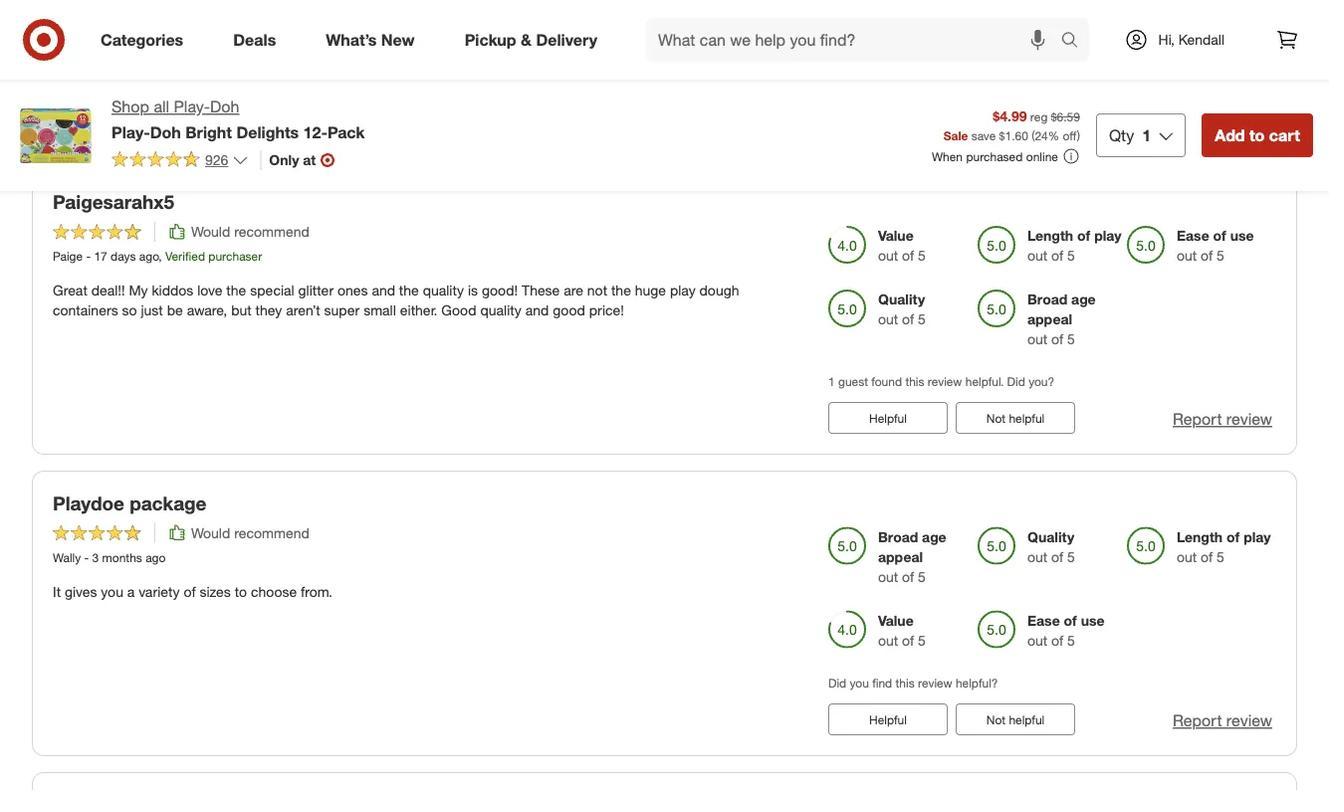 Task type: locate. For each thing, give the bounding box(es) containing it.
would
[[191, 223, 230, 240], [191, 525, 230, 542]]

to
[[1250, 126, 1265, 145], [235, 584, 247, 601]]

2 report review button from the top
[[1173, 408, 1273, 431]]

0 horizontal spatial the
[[226, 282, 246, 299]]

1 would recommend from the top
[[191, 223, 310, 240]]

add to cart
[[1215, 126, 1301, 145]]

ease of use out of 5
[[1177, 227, 1255, 264], [1028, 612, 1105, 650]]

0 horizontal spatial to
[[235, 584, 247, 601]]

report review button
[[1173, 107, 1273, 129], [1173, 408, 1273, 431], [1173, 710, 1273, 733]]

small
[[364, 302, 396, 319]]

2 did you find this review helpful? from the top
[[829, 676, 999, 691]]

1 vertical spatial helpful
[[870, 713, 907, 727]]

2 recommend from the top
[[234, 525, 310, 542]]

2 vertical spatial report
[[1173, 712, 1223, 731]]

1 vertical spatial not helpful button
[[956, 402, 1076, 434]]

1 the from the left
[[226, 282, 246, 299]]

length of play out of 5
[[1028, 227, 1122, 264], [1177, 529, 1272, 566]]

report
[[1173, 108, 1223, 128], [1173, 410, 1223, 429], [1173, 712, 1223, 731]]

0 vertical spatial not helpful button
[[956, 101, 1076, 133]]

2 helpful? from the top
[[956, 676, 999, 691]]

2 horizontal spatial the
[[612, 282, 631, 299]]

0 vertical spatial recommend
[[234, 223, 310, 240]]

1 vertical spatial report
[[1173, 410, 1223, 429]]

not helpful button for playdoe package
[[956, 704, 1076, 736]]

helpful
[[870, 411, 907, 426], [870, 713, 907, 727]]

find for broad age appeal out of 5
[[873, 73, 893, 88]]

you for broad age appeal out of 5
[[850, 73, 869, 88]]

play- down shop
[[112, 122, 150, 142]]

2 vertical spatial not
[[987, 713, 1006, 727]]

0 vertical spatial and
[[372, 282, 395, 299]]

1 guest found this review helpful. did you?
[[829, 374, 1055, 389]]

ago right the days
[[139, 249, 159, 264]]

when
[[932, 149, 963, 164]]

1 vertical spatial use
[[1081, 612, 1105, 630]]

2 would from the top
[[191, 525, 230, 542]]

length
[[1028, 227, 1074, 244], [1177, 529, 1223, 546]]

2 the from the left
[[399, 282, 419, 299]]

1 left guest
[[829, 374, 835, 389]]

1 horizontal spatial 1
[[1143, 126, 1152, 145]]

what's new
[[326, 30, 415, 49]]

1 right qty
[[1143, 126, 1152, 145]]

not
[[588, 282, 608, 299]]

image of play-doh bright delights 12-pack image
[[16, 96, 96, 175]]

would down package
[[191, 525, 230, 542]]

report for paigesarahx5
[[1173, 410, 1223, 429]]

2 vertical spatial report review
[[1173, 712, 1273, 731]]

1 vertical spatial -
[[84, 551, 89, 566]]

to right sizes
[[235, 584, 247, 601]]

but
[[231, 302, 252, 319]]

not helpful for paigesarahx5
[[987, 411, 1045, 426]]

0 vertical spatial play
[[1095, 227, 1122, 244]]

1 vertical spatial not
[[987, 411, 1006, 426]]

out
[[879, 9, 899, 26], [1028, 29, 1048, 46], [879, 247, 899, 264], [1028, 247, 1048, 264], [1177, 247, 1198, 264], [879, 311, 899, 328], [1028, 331, 1048, 348], [1028, 549, 1048, 566], [1177, 549, 1198, 566], [879, 568, 899, 586], [879, 632, 899, 650], [1028, 632, 1048, 650]]

3 helpful from the top
[[1009, 713, 1045, 727]]

only at
[[269, 151, 316, 169]]

2 report from the top
[[1173, 410, 1223, 429]]

0 vertical spatial helpful
[[1009, 109, 1045, 124]]

0 horizontal spatial doh
[[150, 122, 181, 142]]

did for quality out of 5
[[829, 676, 847, 691]]

0 vertical spatial would
[[191, 223, 230, 240]]

1 helpful from the top
[[870, 411, 907, 426]]

0 horizontal spatial 1
[[829, 374, 835, 389]]

3 not helpful from the top
[[987, 713, 1045, 727]]

1 horizontal spatial play
[[1095, 227, 1122, 244]]

the right 'not'
[[612, 282, 631, 299]]

0 vertical spatial quality out of 5
[[879, 291, 926, 328]]

deals link
[[216, 18, 301, 62]]

to right add
[[1250, 126, 1265, 145]]

good!
[[482, 282, 518, 299]]

1 horizontal spatial and
[[526, 302, 549, 319]]

broad age appeal out of 5
[[1028, 0, 1096, 46], [1028, 291, 1096, 348], [879, 529, 947, 586]]

0 vertical spatial you
[[850, 73, 869, 88]]

0 vertical spatial helpful
[[870, 411, 907, 426]]

1 vertical spatial would
[[191, 525, 230, 542]]

1 horizontal spatial the
[[399, 282, 419, 299]]

0 vertical spatial appeal
[[1028, 9, 1073, 26]]

1 horizontal spatial play-
[[174, 97, 210, 117]]

did you find this review helpful?
[[829, 73, 999, 88], [829, 676, 999, 691]]

0 horizontal spatial play-
[[112, 122, 150, 142]]

2 helpful from the top
[[1009, 411, 1045, 426]]

to inside button
[[1250, 126, 1265, 145]]

3 not helpful button from the top
[[956, 704, 1076, 736]]

and up small
[[372, 282, 395, 299]]

2 vertical spatial broad
[[879, 529, 919, 546]]

2 report review from the top
[[1173, 410, 1273, 429]]

1 vertical spatial 1
[[829, 374, 835, 389]]

1 find from the top
[[873, 73, 893, 88]]

of
[[903, 9, 915, 26], [1052, 29, 1064, 46], [1078, 227, 1091, 244], [1214, 227, 1227, 244], [903, 247, 915, 264], [1052, 247, 1064, 264], [1201, 247, 1213, 264], [903, 311, 915, 328], [1052, 331, 1064, 348], [1227, 529, 1240, 546], [1052, 549, 1064, 566], [1201, 549, 1213, 566], [903, 568, 915, 586], [184, 584, 196, 601], [1064, 612, 1078, 630], [903, 632, 915, 650], [1052, 632, 1064, 650]]

helpful
[[1009, 109, 1045, 124], [1009, 411, 1045, 426], [1009, 713, 1045, 727]]

aren't
[[286, 302, 320, 319]]

purchaser
[[209, 249, 262, 264]]

1 did you find this review helpful? from the top
[[829, 73, 999, 88]]

doh down all
[[150, 122, 181, 142]]

2 vertical spatial age
[[922, 529, 947, 546]]

play
[[1095, 227, 1122, 244], [670, 282, 696, 299], [1244, 529, 1272, 546]]

0 vertical spatial would recommend
[[191, 223, 310, 240]]

wally - 3 months ago
[[53, 551, 166, 566]]

1 vertical spatial not helpful
[[987, 411, 1045, 426]]

$
[[1000, 128, 1006, 143]]

would recommend up choose
[[191, 525, 310, 542]]

categories
[[101, 30, 184, 49]]

1 vertical spatial helpful
[[1009, 411, 1045, 426]]

- for wally
[[84, 551, 89, 566]]

1 vertical spatial play
[[670, 282, 696, 299]]

what's new link
[[309, 18, 440, 62]]

1 horizontal spatial ease of use out of 5
[[1177, 227, 1255, 264]]

would recommend up purchaser
[[191, 223, 310, 240]]

2 value out of 5 from the top
[[879, 612, 926, 650]]

1 would from the top
[[191, 223, 230, 240]]

2 would recommend from the top
[[191, 525, 310, 542]]

0 vertical spatial report review
[[1173, 108, 1273, 128]]

1 helpful? from the top
[[956, 73, 999, 88]]

0 vertical spatial -
[[86, 249, 91, 264]]

play-
[[174, 97, 210, 117], [112, 122, 150, 142]]

helpful.
[[966, 374, 1004, 389]]

2 vertical spatial helpful
[[1009, 713, 1045, 727]]

0 vertical spatial report review button
[[1173, 107, 1273, 129]]

ease
[[1177, 227, 1210, 244], [1028, 612, 1061, 630]]

review
[[918, 73, 953, 88], [1227, 108, 1273, 128], [928, 374, 963, 389], [1227, 410, 1273, 429], [918, 676, 953, 691], [1227, 712, 1273, 731]]

3 not from the top
[[987, 713, 1006, 727]]

hi,
[[1159, 31, 1175, 48]]

helpful for paigesarahx5
[[870, 411, 907, 426]]

24
[[1035, 128, 1049, 143]]

aware,
[[187, 302, 227, 319]]

0 vertical spatial did you find this review helpful?
[[829, 73, 999, 88]]

0 vertical spatial value
[[879, 227, 914, 244]]

report for playdoe package
[[1173, 712, 1223, 731]]

special
[[250, 282, 294, 299]]

0 horizontal spatial length
[[1028, 227, 1074, 244]]

days
[[111, 249, 136, 264]]

delivery
[[536, 30, 598, 49]]

great
[[53, 282, 87, 299]]

1 vertical spatial recommend
[[234, 525, 310, 542]]

1 helpful button from the top
[[829, 402, 948, 434]]

3 report from the top
[[1173, 712, 1223, 731]]

What can we help you find? suggestions appear below search field
[[647, 18, 1066, 62]]

- left the 3
[[84, 551, 89, 566]]

1 horizontal spatial doh
[[210, 97, 239, 117]]

helpful?
[[956, 73, 999, 88], [956, 676, 999, 691]]

sizes
[[200, 584, 231, 601]]

0 vertical spatial to
[[1250, 126, 1265, 145]]

0 vertical spatial ease of use out of 5
[[1177, 227, 1255, 264]]

1 not helpful button from the top
[[956, 101, 1076, 133]]

find
[[873, 73, 893, 88], [873, 676, 893, 691]]

0 vertical spatial length of play out of 5
[[1028, 227, 1122, 264]]

1 vertical spatial ago
[[146, 551, 166, 566]]

not for playdoe package
[[987, 713, 1006, 727]]

helpful for playdoe package
[[1009, 713, 1045, 727]]

1 vertical spatial would recommend
[[191, 525, 310, 542]]

2 vertical spatial this
[[896, 676, 915, 691]]

value
[[879, 227, 914, 244], [879, 612, 914, 630]]

ago right "months"
[[146, 551, 166, 566]]

and down these
[[526, 302, 549, 319]]

pickup
[[465, 30, 517, 49]]

quality
[[423, 282, 464, 299], [879, 291, 926, 308], [481, 302, 522, 319], [1028, 529, 1075, 546]]

containers
[[53, 302, 118, 319]]

pickup & delivery link
[[448, 18, 623, 62]]

the up 'either.'
[[399, 282, 419, 299]]

recommend up purchaser
[[234, 223, 310, 240]]

1 vertical spatial this
[[906, 374, 925, 389]]

3 report review from the top
[[1173, 712, 1273, 731]]

0 vertical spatial value out of 5
[[879, 227, 926, 264]]

2 not helpful button from the top
[[956, 402, 1076, 434]]

gives
[[65, 584, 97, 601]]

not helpful
[[987, 109, 1045, 124], [987, 411, 1045, 426], [987, 713, 1045, 727]]

2 vertical spatial report review button
[[1173, 710, 1273, 733]]

0 vertical spatial broad
[[1028, 0, 1068, 6]]

the up but
[[226, 282, 246, 299]]

pack
[[328, 122, 365, 142]]

2 horizontal spatial play
[[1244, 529, 1272, 546]]

,
[[159, 249, 162, 264]]

shop
[[112, 97, 149, 117]]

- left "17"
[[86, 249, 91, 264]]

0 vertical spatial ease
[[1177, 227, 1210, 244]]

broad
[[1028, 0, 1068, 6], [1028, 291, 1068, 308], [879, 529, 919, 546]]

1 value out of 5 from the top
[[879, 227, 926, 264]]

$6.59
[[1052, 109, 1081, 124]]

0 vertical spatial helpful button
[[829, 402, 948, 434]]

1 vertical spatial report review button
[[1173, 408, 1273, 431]]

2 not helpful from the top
[[987, 411, 1045, 426]]

did you find this review helpful? for broad age appeal out of 5
[[829, 73, 999, 88]]

1 vertical spatial doh
[[150, 122, 181, 142]]

the
[[226, 282, 246, 299], [399, 282, 419, 299], [612, 282, 631, 299]]

2 vertical spatial you
[[850, 676, 869, 691]]

2 not from the top
[[987, 411, 1006, 426]]

this
[[896, 73, 915, 88], [906, 374, 925, 389], [896, 676, 915, 691]]

helpful? for quality out of 5
[[956, 676, 999, 691]]

1 helpful from the top
[[1009, 109, 1045, 124]]

0 vertical spatial report
[[1173, 108, 1223, 128]]

doh up bright
[[210, 97, 239, 117]]

add to cart button
[[1202, 114, 1314, 157]]

not helpful button
[[956, 101, 1076, 133], [956, 402, 1076, 434], [956, 704, 1076, 736]]

categories link
[[84, 18, 208, 62]]

helpful button for paigesarahx5
[[829, 402, 948, 434]]

would recommend for playdoe package
[[191, 525, 310, 542]]

2 find from the top
[[873, 676, 893, 691]]

3 the from the left
[[612, 282, 631, 299]]

play- up bright
[[174, 97, 210, 117]]

1 vertical spatial quality out of 5
[[1028, 529, 1076, 566]]

1 vertical spatial value
[[879, 612, 914, 630]]

report review button for playdoe package
[[1173, 710, 1273, 733]]

0 vertical spatial use
[[1231, 227, 1255, 244]]

value out of 5
[[879, 227, 926, 264], [879, 612, 926, 650]]

1 horizontal spatial ease
[[1177, 227, 1210, 244]]

1 recommend from the top
[[234, 223, 310, 240]]

0 vertical spatial broad age appeal out of 5
[[1028, 0, 1096, 46]]

online
[[1027, 149, 1059, 164]]

926 link
[[112, 150, 248, 173]]

0 horizontal spatial play
[[670, 282, 696, 299]]

$4.99 reg $6.59 sale save $ 1.60 ( 24 % off )
[[944, 107, 1081, 143]]

2 vertical spatial not helpful
[[987, 713, 1045, 727]]

2 vertical spatial not helpful button
[[956, 704, 1076, 736]]

0 vertical spatial not helpful
[[987, 109, 1045, 124]]

you
[[850, 73, 869, 88], [101, 584, 123, 601], [850, 676, 869, 691]]

ago
[[139, 249, 159, 264], [146, 551, 166, 566]]

not helpful button for paigesarahx5
[[956, 402, 1076, 434]]

1 report from the top
[[1173, 108, 1223, 128]]

1 vertical spatial helpful button
[[829, 704, 948, 736]]

1 vertical spatial and
[[526, 302, 549, 319]]

1 vertical spatial to
[[235, 584, 247, 601]]

1 vertical spatial appeal
[[1028, 311, 1073, 328]]

deal!!
[[91, 282, 125, 299]]

1 vertical spatial did you find this review helpful?
[[829, 676, 999, 691]]

3 report review button from the top
[[1173, 710, 1273, 733]]

2 vertical spatial did
[[829, 676, 847, 691]]

helpful button
[[829, 402, 948, 434], [829, 704, 948, 736]]

0 horizontal spatial quality out of 5
[[879, 291, 926, 328]]

reg
[[1031, 109, 1048, 124]]

1 vertical spatial ease
[[1028, 612, 1061, 630]]

1 horizontal spatial to
[[1250, 126, 1265, 145]]

would up purchaser
[[191, 223, 230, 240]]

2 helpful from the top
[[870, 713, 907, 727]]

find for quality out of 5
[[873, 676, 893, 691]]

2 helpful button from the top
[[829, 704, 948, 736]]

recommend up choose
[[234, 525, 310, 542]]

1
[[1143, 126, 1152, 145], [829, 374, 835, 389]]

- for paige
[[86, 249, 91, 264]]

huge
[[635, 282, 666, 299]]



Task type: describe. For each thing, give the bounding box(es) containing it.
shop all play-doh play-doh bright delights 12-pack
[[112, 97, 365, 142]]

wally
[[53, 551, 81, 566]]

you for quality out of 5
[[850, 676, 869, 691]]

playdoe
[[53, 492, 124, 515]]

deals
[[233, 30, 276, 49]]

qty
[[1110, 126, 1135, 145]]

only
[[269, 151, 299, 169]]

price!
[[589, 302, 624, 319]]

)
[[1077, 128, 1081, 143]]

sale
[[944, 128, 969, 143]]

my
[[129, 282, 148, 299]]

not for paigesarahx5
[[987, 411, 1006, 426]]

choose
[[251, 584, 297, 601]]

926
[[205, 151, 228, 169]]

would for paigesarahx5
[[191, 223, 230, 240]]

at
[[303, 151, 316, 169]]

0 horizontal spatial ease
[[1028, 612, 1061, 630]]

ago for days
[[139, 249, 159, 264]]

1.60
[[1006, 128, 1029, 143]]

2 value from the top
[[879, 612, 914, 630]]

it gives you a variety of sizes to choose from.
[[53, 584, 333, 601]]

when purchased online
[[932, 149, 1059, 164]]

1 vertical spatial length
[[1177, 529, 1223, 546]]

verified
[[165, 249, 205, 264]]

be
[[167, 302, 183, 319]]

report review for playdoe package
[[1173, 712, 1273, 731]]

1 vertical spatial did
[[1008, 374, 1026, 389]]

these
[[522, 282, 560, 299]]

1 report review from the top
[[1173, 108, 1273, 128]]

0 vertical spatial age
[[1072, 0, 1096, 6]]

good
[[553, 302, 586, 319]]

cart
[[1270, 126, 1301, 145]]

helpful? for broad age appeal out of 5
[[956, 73, 999, 88]]

0 horizontal spatial use
[[1081, 612, 1105, 630]]

not helpful for playdoe package
[[987, 713, 1045, 727]]

report review button for paigesarahx5
[[1173, 408, 1273, 431]]

good
[[442, 302, 477, 319]]

guest
[[839, 374, 869, 389]]

0 vertical spatial length
[[1028, 227, 1074, 244]]

1 vertical spatial you
[[101, 584, 123, 601]]

1 not from the top
[[987, 109, 1006, 124]]

did for broad age appeal out of 5
[[829, 73, 847, 88]]

2 vertical spatial play
[[1244, 529, 1272, 546]]

1 vertical spatial age
[[1072, 291, 1096, 308]]

you?
[[1029, 374, 1055, 389]]

2 vertical spatial appeal
[[879, 549, 924, 566]]

1 vertical spatial ease of use out of 5
[[1028, 612, 1105, 650]]

3
[[92, 551, 99, 566]]

package
[[130, 492, 207, 515]]

search button
[[1052, 18, 1100, 66]]

all
[[154, 97, 169, 117]]

out of 5
[[879, 9, 926, 26]]

add
[[1215, 126, 1246, 145]]

variety
[[139, 584, 180, 601]]

kendall
[[1179, 31, 1225, 48]]

would for playdoe package
[[191, 525, 230, 542]]

1 vertical spatial length of play out of 5
[[1177, 529, 1272, 566]]

is
[[468, 282, 478, 299]]

save
[[972, 128, 996, 143]]

they
[[256, 302, 282, 319]]

helpful button for playdoe package
[[829, 704, 948, 736]]

what's
[[326, 30, 377, 49]]

0 vertical spatial play-
[[174, 97, 210, 117]]

purchased
[[967, 149, 1023, 164]]

qty 1
[[1110, 126, 1152, 145]]

bright
[[186, 122, 232, 142]]

0 horizontal spatial length of play out of 5
[[1028, 227, 1122, 264]]

did you find this review helpful? for quality out of 5
[[829, 676, 999, 691]]

1 not helpful from the top
[[987, 109, 1045, 124]]

so
[[122, 302, 137, 319]]

off
[[1063, 128, 1077, 143]]

1 vertical spatial broad age appeal out of 5
[[1028, 291, 1096, 348]]

from.
[[301, 584, 333, 601]]

&
[[521, 30, 532, 49]]

2 vertical spatial broad age appeal out of 5
[[879, 529, 947, 586]]

0 vertical spatial doh
[[210, 97, 239, 117]]

found
[[872, 374, 903, 389]]

glitter
[[298, 282, 334, 299]]

helpful for playdoe package
[[870, 713, 907, 727]]

0 vertical spatial 1
[[1143, 126, 1152, 145]]

pickup & delivery
[[465, 30, 598, 49]]

recommend for paigesarahx5
[[234, 223, 310, 240]]

kiddos
[[152, 282, 194, 299]]

17
[[94, 249, 107, 264]]

1 value from the top
[[879, 227, 914, 244]]

hi, kendall
[[1159, 31, 1225, 48]]

this for playdoe package
[[896, 676, 915, 691]]

months
[[102, 551, 142, 566]]

would recommend for paigesarahx5
[[191, 223, 310, 240]]

this for paigesarahx5
[[906, 374, 925, 389]]

great deal!! my kiddos love the special glitter ones and the quality is good! these are not the huge play dough containers so just be aware, but they aren't super small either. good quality and good price!
[[53, 282, 740, 319]]

dough
[[700, 282, 740, 299]]

report review for paigesarahx5
[[1173, 410, 1273, 429]]

either.
[[400, 302, 438, 319]]

playdoe package
[[53, 492, 207, 515]]

1 report review button from the top
[[1173, 107, 1273, 129]]

a
[[127, 584, 135, 601]]

1 horizontal spatial use
[[1231, 227, 1255, 244]]

just
[[141, 302, 163, 319]]

0 horizontal spatial and
[[372, 282, 395, 299]]

12-
[[303, 122, 328, 142]]

0 vertical spatial this
[[896, 73, 915, 88]]

$4.99
[[993, 107, 1027, 125]]

delights
[[236, 122, 299, 142]]

helpful for paigesarahx5
[[1009, 411, 1045, 426]]

1 vertical spatial broad
[[1028, 291, 1068, 308]]

recommend for playdoe package
[[234, 525, 310, 542]]

new
[[381, 30, 415, 49]]

paigesarahx5
[[53, 190, 174, 213]]

ago for months
[[146, 551, 166, 566]]

play inside great deal!! my kiddos love the special glitter ones and the quality is good! these are not the huge play dough containers so just be aware, but they aren't super small either. good quality and good price!
[[670, 282, 696, 299]]

love
[[197, 282, 223, 299]]

1 horizontal spatial quality out of 5
[[1028, 529, 1076, 566]]

(
[[1032, 128, 1035, 143]]

paige - 17 days ago , verified purchaser
[[53, 249, 262, 264]]



Task type: vqa. For each thing, say whether or not it's contained in the screenshot.
Deliver it "button" for 3pk Paint-Your-Own Wood Butterfly Set - Mondo Llama™
no



